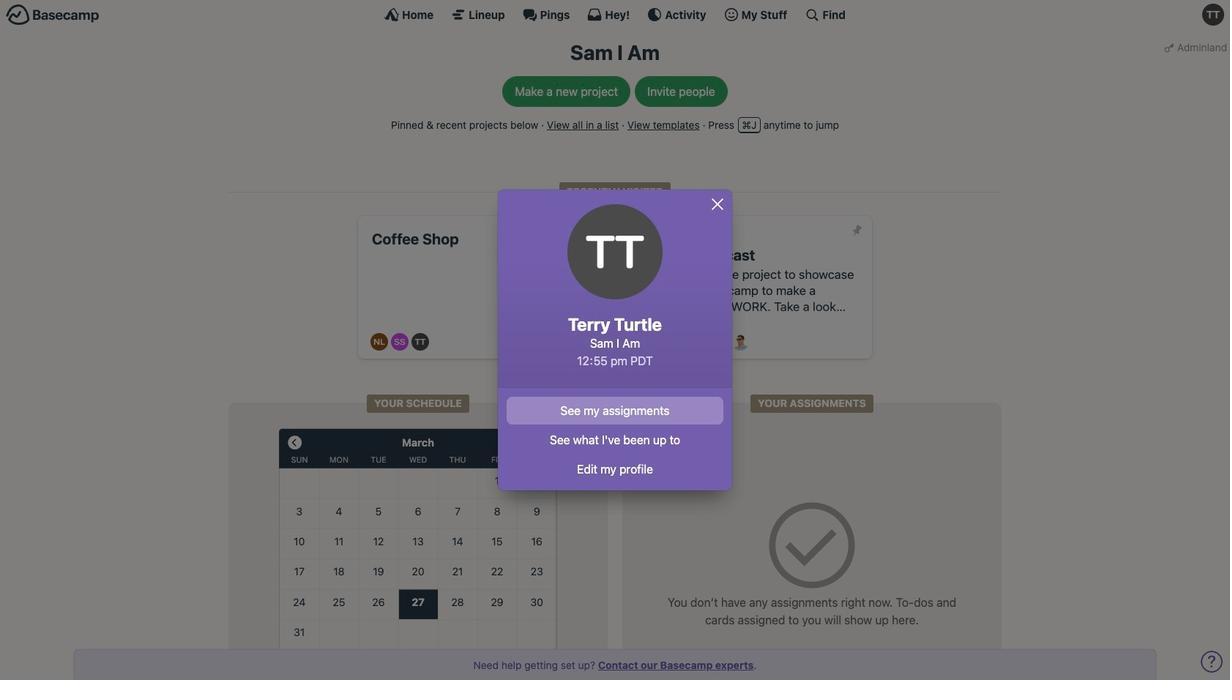 Task type: locate. For each thing, give the bounding box(es) containing it.
1 horizontal spatial terry turtle image
[[1202, 4, 1224, 26]]

0 horizontal spatial terry turtle image
[[567, 204, 663, 299]]

steve marsh image
[[717, 333, 735, 351]]

terry turtle image
[[1202, 4, 1224, 26], [567, 204, 663, 299]]

main element
[[0, 0, 1230, 29]]

sarah silvers image
[[391, 333, 409, 351]]

nicole katz image
[[703, 333, 720, 351]]



Task type: describe. For each thing, give the bounding box(es) containing it.
natalie lubich image
[[371, 333, 388, 351]]

jared davis image
[[659, 333, 677, 351]]

switch accounts image
[[6, 4, 100, 26]]

terry turtle image
[[412, 333, 429, 351]]

1 vertical spatial terry turtle image
[[567, 204, 663, 299]]

josh fiske image
[[688, 333, 706, 351]]

jennifer young image
[[674, 333, 691, 351]]

cheryl walters image
[[645, 333, 662, 351]]

0 vertical spatial terry turtle image
[[1202, 4, 1224, 26]]

victor cooper image
[[732, 333, 749, 351]]

annie bryan image
[[630, 333, 648, 351]]



Task type: vqa. For each thing, say whether or not it's contained in the screenshot.
the rightmost Terry Turtle icon
yes



